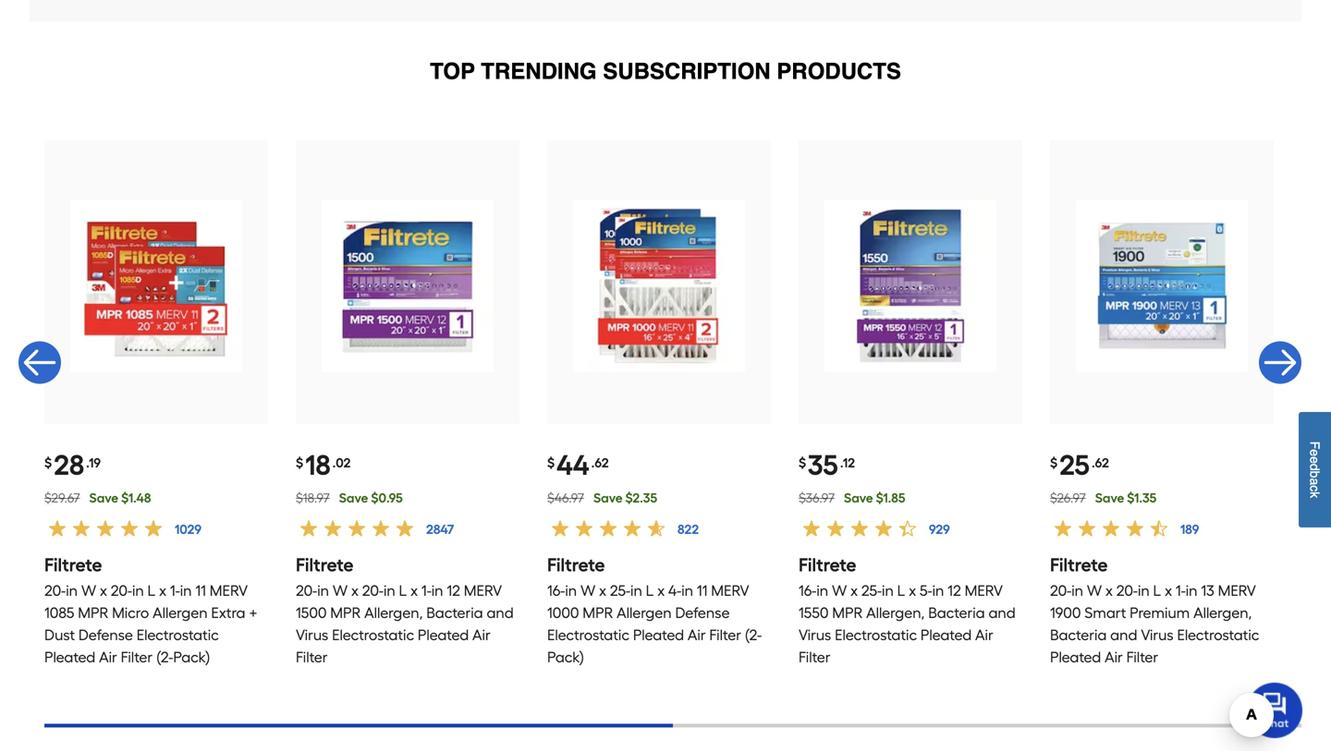 Task type: describe. For each thing, give the bounding box(es) containing it.
7 x from the left
[[851, 582, 858, 600]]

allergen, inside filtrete 20-in w x 20-in l x 1-in 13 merv 1900 smart premium allergen, bacteria and virus electrostatic pleated air filter
[[1194, 605, 1252, 622]]

11 for 44
[[697, 582, 708, 600]]

$ right 18.97
[[371, 490, 379, 506]]

pack) inside filtrete 20-in w x 20-in l x 1-in 11 merv 1085 mpr micro allergen extra + dust defense electrostatic pleated air filter (2-pack)
[[173, 649, 210, 666]]

.12
[[840, 455, 855, 471]]

35
[[808, 449, 838, 482]]

filtrete 20-in w x 20-in l x 1-in 12 merv 1500 mpr allergen, bacteria and virus electrostatic pleated air filter
[[296, 554, 514, 666]]

c
[[1308, 485, 1322, 492]]

filter inside filtrete 20-in w x 20-in l x 1-in 12 merv 1500 mpr allergen, bacteria and virus electrostatic pleated air filter
[[296, 649, 328, 666]]

allergen, for 18
[[364, 605, 423, 622]]

$ right 36.97
[[876, 490, 883, 506]]

w for 35
[[832, 582, 847, 600]]

pleated inside filtrete 20-in w x 20-in l x 1-in 13 merv 1900 smart premium allergen, bacteria and virus electrostatic pleated air filter
[[1050, 649, 1101, 666]]

imageurl image for 44
[[573, 200, 745, 372]]

electrostatic inside the filtrete 16-in w x 25-in l x 5-in 12 merv 1550 mpr allergen, bacteria and virus electrostatic pleated air filter
[[835, 627, 917, 644]]

25- for 44
[[610, 582, 631, 600]]

4 in from the left
[[317, 582, 329, 600]]

1900
[[1050, 605, 1081, 622]]

filter inside filtrete 20-in w x 20-in l x 1-in 13 merv 1900 smart premium allergen, bacteria and virus electrostatic pleated air filter
[[1127, 649, 1158, 666]]

smart
[[1085, 605, 1126, 622]]

electrostatic inside filtrete 20-in w x 20-in l x 1-in 12 merv 1500 mpr allergen, bacteria and virus electrostatic pleated air filter
[[332, 627, 414, 644]]

$ right 29.67
[[121, 490, 128, 506]]

6 20- from the left
[[1117, 582, 1138, 600]]

$ 35 .12
[[799, 449, 855, 482]]

electrostatic inside filtrete 20-in w x 20-in l x 1-in 11 merv 1085 mpr micro allergen extra + dust defense electrostatic pleated air filter (2-pack)
[[137, 627, 219, 644]]

bacteria for 35
[[928, 605, 985, 622]]

f e e d b a c k
[[1308, 442, 1322, 498]]

13 in from the left
[[1072, 582, 1083, 600]]

25- for 35
[[861, 582, 882, 600]]

8 in from the left
[[631, 582, 642, 600]]

18.97
[[303, 490, 330, 506]]

filtrete for 18
[[296, 554, 354, 576]]

bacteria for 18
[[426, 605, 483, 622]]

1.48
[[128, 490, 151, 506]]

1 e from the top
[[1308, 449, 1322, 457]]

44
[[557, 449, 590, 482]]

$ inside $ 18 .02
[[296, 455, 303, 471]]

2 in from the left
[[132, 582, 144, 600]]

allergen inside filtrete 20-in w x 20-in l x 1-in 11 merv 1085 mpr micro allergen extra + dust defense electrostatic pleated air filter (2-pack)
[[153, 605, 208, 622]]

mpr for 35
[[832, 605, 863, 622]]

1- for 28
[[170, 582, 180, 600]]

filtrete 16-in w x 25-in l x 4-in 11 merv 1000 mpr allergen defense electrostatic pleated air filter (2- pack)
[[547, 554, 762, 666]]

filtrete 16-in w x 25-in l x 5-in 12 merv 1550 mpr allergen, bacteria and virus electrostatic pleated air filter
[[799, 554, 1016, 666]]

subscription
[[603, 59, 771, 84]]

electrostatic inside filtrete 20-in w x 20-in l x 1-in 13 merv 1900 smart premium allergen, bacteria and virus electrostatic pleated air filter
[[1177, 627, 1260, 644]]

$ right 26.97
[[1127, 490, 1134, 506]]

$ 28 .19
[[44, 449, 101, 482]]

1500
[[296, 605, 327, 622]]

chat invite button image
[[1247, 682, 1304, 739]]

9 in from the left
[[682, 582, 693, 600]]

4-
[[668, 582, 682, 600]]

merv for 44
[[711, 582, 749, 600]]

11 in from the left
[[882, 582, 894, 600]]

extra
[[211, 605, 245, 622]]

1- for 18
[[421, 582, 431, 600]]

mpr for 44
[[583, 605, 613, 622]]

b
[[1308, 471, 1322, 478]]

virus for 35
[[799, 627, 831, 644]]

16- for 35
[[799, 582, 817, 600]]

1 20- from the left
[[44, 582, 66, 600]]

1 in from the left
[[66, 582, 78, 600]]

11 for 28
[[195, 582, 206, 600]]

f e e d b a c k button
[[1299, 412, 1331, 528]]

w for 28
[[81, 582, 96, 600]]

15 in from the left
[[1186, 582, 1198, 600]]

merv for 28
[[210, 582, 248, 600]]

filtrete 20-in w x 20-in l x 1-in 13 merv 1900 smart premium allergen, bacteria and virus electrostatic pleated air filter
[[1050, 554, 1260, 666]]

$ down $ 35 .12
[[799, 490, 806, 506]]

merv for 35
[[965, 582, 1003, 600]]

air inside filtrete 20-in w x 20-in l x 1-in 11 merv 1085 mpr micro allergen extra + dust defense electrostatic pleated air filter (2-pack)
[[99, 649, 117, 666]]

w for 25
[[1087, 582, 1102, 600]]

5-
[[920, 582, 932, 600]]

defense inside filtrete 20-in w x 20-in l x 1-in 11 merv 1085 mpr micro allergen extra + dust defense electrostatic pleated air filter (2-pack)
[[79, 627, 133, 644]]

.62 for 44
[[591, 455, 609, 471]]

$ inside '$ 28 .19'
[[44, 455, 52, 471]]

merv for 25
[[1218, 582, 1256, 600]]

.62 for 25
[[1092, 455, 1109, 471]]

6 x from the left
[[658, 582, 665, 600]]

7 in from the left
[[565, 582, 577, 600]]

13
[[1201, 582, 1215, 600]]

defense inside filtrete 16-in w x 25-in l x 4-in 11 merv 1000 mpr allergen defense electrostatic pleated air filter (2- pack)
[[675, 605, 730, 622]]

w for 18
[[333, 582, 348, 600]]

2 e from the top
[[1308, 457, 1322, 464]]

4 x from the left
[[411, 582, 418, 600]]

25
[[1060, 449, 1090, 482]]

$ 26.97 save $ 1.35
[[1050, 490, 1157, 506]]

10 in from the left
[[817, 582, 828, 600]]

filtrete for 25
[[1050, 554, 1108, 576]]

filtrete 20-in w x 20-in l x 1-in 11 merv 1085 mpr micro allergen extra + dust defense electrostatic pleated air filter (2-pack)
[[44, 554, 258, 666]]

0.95
[[379, 490, 403, 506]]

micro
[[112, 605, 149, 622]]

and for 18
[[487, 605, 514, 622]]

12 in from the left
[[932, 582, 944, 600]]

$ 46.97 save $ 2.35
[[547, 490, 657, 506]]

a
[[1308, 478, 1322, 485]]

6 in from the left
[[431, 582, 443, 600]]



Task type: vqa. For each thing, say whether or not it's contained in the screenshot.
'.12'
yes



Task type: locate. For each thing, give the bounding box(es) containing it.
2 x from the left
[[159, 582, 166, 600]]

in
[[66, 582, 78, 600], [132, 582, 144, 600], [180, 582, 192, 600], [317, 582, 329, 600], [384, 582, 395, 600], [431, 582, 443, 600], [565, 582, 577, 600], [631, 582, 642, 600], [682, 582, 693, 600], [817, 582, 828, 600], [882, 582, 894, 600], [932, 582, 944, 600], [1072, 582, 1083, 600], [1138, 582, 1150, 600], [1186, 582, 1198, 600]]

virus down 1500
[[296, 627, 328, 644]]

4 mpr from the left
[[832, 605, 863, 622]]

5 in from the left
[[384, 582, 395, 600]]

.62
[[591, 455, 609, 471], [1092, 455, 1109, 471]]

$ down $ 18 .02
[[296, 490, 303, 506]]

mpr inside the filtrete 16-in w x 25-in l x 5-in 12 merv 1550 mpr allergen, bacteria and virus electrostatic pleated air filter
[[832, 605, 863, 622]]

and inside filtrete 20-in w x 20-in l x 1-in 13 merv 1900 smart premium allergen, bacteria and virus electrostatic pleated air filter
[[1110, 627, 1138, 644]]

3 l from the left
[[646, 582, 654, 600]]

virus for 18
[[296, 627, 328, 644]]

air inside filtrete 20-in w x 20-in l x 1-in 12 merv 1500 mpr allergen, bacteria and virus electrostatic pleated air filter
[[472, 627, 491, 644]]

1 allergen, from the left
[[364, 605, 423, 622]]

.62 right '25'
[[1092, 455, 1109, 471]]

filter
[[709, 627, 741, 644], [121, 649, 153, 666], [296, 649, 328, 666], [799, 649, 831, 666], [1127, 649, 1158, 666]]

$ 36.97 save $ 1.85
[[799, 490, 905, 506]]

1 horizontal spatial defense
[[675, 605, 730, 622]]

.19
[[86, 455, 101, 471]]

5 w from the left
[[1087, 582, 1102, 600]]

bacteria
[[426, 605, 483, 622], [928, 605, 985, 622], [1050, 627, 1107, 644]]

3 w from the left
[[581, 582, 596, 600]]

allergen inside filtrete 16-in w x 25-in l x 4-in 11 merv 1000 mpr allergen defense electrostatic pleated air filter (2- pack)
[[617, 605, 672, 622]]

$ down $ 44 .62
[[547, 490, 555, 506]]

0 vertical spatial defense
[[675, 605, 730, 622]]

pack)
[[173, 649, 210, 666], [547, 649, 584, 666]]

$ left '25'
[[1050, 455, 1058, 471]]

mpr inside filtrete 16-in w x 25-in l x 4-in 11 merv 1000 mpr allergen defense electrostatic pleated air filter (2- pack)
[[583, 605, 613, 622]]

e up "b"
[[1308, 457, 1322, 464]]

l inside filtrete 20-in w x 20-in l x 1-in 11 merv 1085 mpr micro allergen extra + dust defense electrostatic pleated air filter (2-pack)
[[147, 582, 156, 600]]

1 horizontal spatial 16-
[[799, 582, 817, 600]]

25- inside the filtrete 16-in w x 25-in l x 5-in 12 merv 1550 mpr allergen, bacteria and virus electrostatic pleated air filter
[[861, 582, 882, 600]]

0 horizontal spatial bacteria
[[426, 605, 483, 622]]

allergen,
[[364, 605, 423, 622], [866, 605, 925, 622], [1194, 605, 1252, 622]]

merv inside filtrete 16-in w x 25-in l x 4-in 11 merv 1000 mpr allergen defense electrostatic pleated air filter (2- pack)
[[711, 582, 749, 600]]

1 horizontal spatial virus
[[799, 627, 831, 644]]

bacteria inside the filtrete 16-in w x 25-in l x 5-in 12 merv 1550 mpr allergen, bacteria and virus electrostatic pleated air filter
[[928, 605, 985, 622]]

4 save from the left
[[844, 490, 873, 506]]

1 horizontal spatial .62
[[1092, 455, 1109, 471]]

mpr
[[78, 605, 108, 622], [330, 605, 361, 622], [583, 605, 613, 622], [832, 605, 863, 622]]

save left 1.85
[[844, 490, 873, 506]]

1 16- from the left
[[547, 582, 565, 600]]

4 electrostatic from the left
[[835, 627, 917, 644]]

save
[[89, 490, 118, 506], [339, 490, 368, 506], [594, 490, 623, 506], [844, 490, 873, 506], [1095, 490, 1124, 506]]

merv inside the filtrete 16-in w x 25-in l x 5-in 12 merv 1550 mpr allergen, bacteria and virus electrostatic pleated air filter
[[965, 582, 1003, 600]]

18
[[305, 449, 331, 482]]

9 x from the left
[[1106, 582, 1113, 600]]

1- inside filtrete 20-in w x 20-in l x 1-in 11 merv 1085 mpr micro allergen extra + dust defense electrostatic pleated air filter (2-pack)
[[170, 582, 180, 600]]

mpr right 1000
[[583, 605, 613, 622]]

allergen, inside filtrete 20-in w x 20-in l x 1-in 12 merv 1500 mpr allergen, bacteria and virus electrostatic pleated air filter
[[364, 605, 423, 622]]

premium
[[1130, 605, 1190, 622]]

merv inside filtrete 20-in w x 20-in l x 1-in 11 merv 1085 mpr micro allergen extra + dust defense electrostatic pleated air filter (2-pack)
[[210, 582, 248, 600]]

.62 inside "$ 25 .62"
[[1092, 455, 1109, 471]]

1 horizontal spatial allergen
[[617, 605, 672, 622]]

filtrete inside filtrete 20-in w x 20-in l x 1-in 13 merv 1900 smart premium allergen, bacteria and virus electrostatic pleated air filter
[[1050, 554, 1108, 576]]

3 imageurl image from the left
[[573, 200, 745, 372]]

$ inside $ 35 .12
[[799, 455, 806, 471]]

1 .62 from the left
[[591, 455, 609, 471]]

5 x from the left
[[599, 582, 606, 600]]

bacteria inside filtrete 20-in w x 20-in l x 1-in 13 merv 1900 smart premium allergen, bacteria and virus electrostatic pleated air filter
[[1050, 627, 1107, 644]]

and down 'smart'
[[1110, 627, 1138, 644]]

e
[[1308, 449, 1322, 457], [1308, 457, 1322, 464]]

3 in from the left
[[180, 582, 192, 600]]

1 horizontal spatial 12
[[948, 582, 961, 600]]

2 horizontal spatial virus
[[1141, 627, 1174, 644]]

1 vertical spatial defense
[[79, 627, 133, 644]]

1 vertical spatial (2-
[[156, 649, 173, 666]]

2 virus from the left
[[799, 627, 831, 644]]

1 horizontal spatial pack)
[[547, 649, 584, 666]]

f
[[1308, 442, 1322, 449]]

imageurl image for 28
[[70, 200, 242, 372]]

top
[[430, 59, 475, 84]]

2 horizontal spatial 1-
[[1176, 582, 1186, 600]]

2 save from the left
[[339, 490, 368, 506]]

allergen down 4-
[[617, 605, 672, 622]]

and
[[487, 605, 514, 622], [989, 605, 1016, 622], [1110, 627, 1138, 644]]

1 1- from the left
[[170, 582, 180, 600]]

3 electrostatic from the left
[[547, 627, 630, 644]]

2 imageurl image from the left
[[322, 200, 494, 372]]

16-
[[547, 582, 565, 600], [799, 582, 817, 600]]

1 mpr from the left
[[78, 605, 108, 622]]

2 filtrete from the left
[[296, 554, 354, 576]]

4 imageurl image from the left
[[825, 200, 997, 372]]

save for 18
[[339, 490, 368, 506]]

$ right 46.97
[[625, 490, 633, 506]]

0 horizontal spatial 1-
[[170, 582, 180, 600]]

filter inside filtrete 20-in w x 20-in l x 1-in 11 merv 1085 mpr micro allergen extra + dust defense electrostatic pleated air filter (2-pack)
[[121, 649, 153, 666]]

mpr right the 1085
[[78, 605, 108, 622]]

1 horizontal spatial 11
[[697, 582, 708, 600]]

top trending subscription products
[[430, 59, 901, 84]]

mpr right 1500
[[330, 605, 361, 622]]

$ left 44
[[547, 455, 555, 471]]

1 electrostatic from the left
[[137, 627, 219, 644]]

allergen, down 5-
[[866, 605, 925, 622]]

5 merv from the left
[[1218, 582, 1256, 600]]

virus inside filtrete 20-in w x 20-in l x 1-in 12 merv 1500 mpr allergen, bacteria and virus electrostatic pleated air filter
[[296, 627, 328, 644]]

mpr for 28
[[78, 605, 108, 622]]

2 w from the left
[[333, 582, 348, 600]]

allergen, down 13
[[1194, 605, 1252, 622]]

$ 44 .62
[[547, 449, 609, 482]]

filter inside the filtrete 16-in w x 25-in l x 5-in 12 merv 1550 mpr allergen, bacteria and virus electrostatic pleated air filter
[[799, 649, 831, 666]]

12 for 18
[[447, 582, 460, 600]]

w inside filtrete 16-in w x 25-in l x 4-in 11 merv 1000 mpr allergen defense electrostatic pleated air filter (2- pack)
[[581, 582, 596, 600]]

pleated
[[418, 627, 469, 644], [633, 627, 684, 644], [921, 627, 972, 644], [44, 649, 95, 666], [1050, 649, 1101, 666]]

5 imageurl image from the left
[[1076, 200, 1248, 372]]

imageurl image
[[70, 200, 242, 372], [322, 200, 494, 372], [573, 200, 745, 372], [825, 200, 997, 372], [1076, 200, 1248, 372]]

filter inside filtrete 16-in w x 25-in l x 4-in 11 merv 1000 mpr allergen defense electrostatic pleated air filter (2- pack)
[[709, 627, 741, 644]]

filtrete for 35
[[799, 554, 856, 576]]

29.67
[[51, 490, 80, 506]]

2 1- from the left
[[421, 582, 431, 600]]

10 x from the left
[[1165, 582, 1172, 600]]

20-
[[44, 582, 66, 600], [111, 582, 132, 600], [296, 582, 317, 600], [362, 582, 384, 600], [1050, 582, 1072, 600], [1117, 582, 1138, 600]]

2 l from the left
[[399, 582, 407, 600]]

$ left 18
[[296, 455, 303, 471]]

26.97
[[1057, 490, 1086, 506]]

1- inside filtrete 20-in w x 20-in l x 1-in 13 merv 1900 smart premium allergen, bacteria and virus electrostatic pleated air filter
[[1176, 582, 1186, 600]]

1 merv from the left
[[210, 582, 248, 600]]

0 horizontal spatial 12
[[447, 582, 460, 600]]

1 l from the left
[[147, 582, 156, 600]]

5 filtrete from the left
[[1050, 554, 1108, 576]]

save for 25
[[1095, 490, 1124, 506]]

$ down '$ 28 .19'
[[44, 490, 51, 506]]

+
[[249, 605, 258, 622]]

11 inside filtrete 20-in w x 20-in l x 1-in 11 merv 1085 mpr micro allergen extra + dust defense electrostatic pleated air filter (2-pack)
[[195, 582, 206, 600]]

w inside filtrete 20-in w x 20-in l x 1-in 13 merv 1900 smart premium allergen, bacteria and virus electrostatic pleated air filter
[[1087, 582, 1102, 600]]

and left 1900
[[989, 605, 1016, 622]]

filtrete up 1500
[[296, 554, 354, 576]]

16- up the '1550'
[[799, 582, 817, 600]]

3 mpr from the left
[[583, 605, 613, 622]]

filtrete up 1900
[[1050, 554, 1108, 576]]

28
[[54, 449, 84, 482]]

1 11 from the left
[[195, 582, 206, 600]]

2 12 from the left
[[948, 582, 961, 600]]

.62 inside $ 44 .62
[[591, 455, 609, 471]]

pleated inside filtrete 20-in w x 20-in l x 1-in 12 merv 1500 mpr allergen, bacteria and virus electrostatic pleated air filter
[[418, 627, 469, 644]]

electrostatic inside filtrete 16-in w x 25-in l x 4-in 11 merv 1000 mpr allergen defense electrostatic pleated air filter (2- pack)
[[547, 627, 630, 644]]

filtrete up the '1550'
[[799, 554, 856, 576]]

merv inside filtrete 20-in w x 20-in l x 1-in 13 merv 1900 smart premium allergen, bacteria and virus electrostatic pleated air filter
[[1218, 582, 1256, 600]]

2 16- from the left
[[799, 582, 817, 600]]

1 25- from the left
[[610, 582, 631, 600]]

1 save from the left
[[89, 490, 118, 506]]

4 merv from the left
[[965, 582, 1003, 600]]

2 mpr from the left
[[330, 605, 361, 622]]

merv inside filtrete 20-in w x 20-in l x 1-in 12 merv 1500 mpr allergen, bacteria and virus electrostatic pleated air filter
[[464, 582, 502, 600]]

1 horizontal spatial and
[[989, 605, 1016, 622]]

1 imageurl image from the left
[[70, 200, 242, 372]]

1 w from the left
[[81, 582, 96, 600]]

air inside the filtrete 16-in w x 25-in l x 5-in 12 merv 1550 mpr allergen, bacteria and virus electrostatic pleated air filter
[[975, 627, 994, 644]]

and for 35
[[989, 605, 1016, 622]]

$ inside "$ 25 .62"
[[1050, 455, 1058, 471]]

3 filtrete from the left
[[547, 554, 605, 576]]

1 12 from the left
[[447, 582, 460, 600]]

0 horizontal spatial .62
[[591, 455, 609, 471]]

12
[[447, 582, 460, 600], [948, 582, 961, 600]]

air inside filtrete 16-in w x 25-in l x 4-in 11 merv 1000 mpr allergen defense electrostatic pleated air filter (2- pack)
[[688, 627, 706, 644]]

1550
[[799, 605, 829, 622]]

w inside the filtrete 16-in w x 25-in l x 5-in 12 merv 1550 mpr allergen, bacteria and virus electrostatic pleated air filter
[[832, 582, 847, 600]]

3 save from the left
[[594, 490, 623, 506]]

1085
[[44, 605, 74, 622]]

x
[[100, 582, 107, 600], [159, 582, 166, 600], [351, 582, 359, 600], [411, 582, 418, 600], [599, 582, 606, 600], [658, 582, 665, 600], [851, 582, 858, 600], [909, 582, 916, 600], [1106, 582, 1113, 600], [1165, 582, 1172, 600]]

.02
[[332, 455, 351, 471]]

1 virus from the left
[[296, 627, 328, 644]]

virus down the '1550'
[[799, 627, 831, 644]]

l
[[147, 582, 156, 600], [399, 582, 407, 600], [646, 582, 654, 600], [897, 582, 905, 600], [1153, 582, 1161, 600]]

25- left 5-
[[861, 582, 882, 600]]

1 horizontal spatial 25-
[[861, 582, 882, 600]]

1 filtrete from the left
[[44, 554, 102, 576]]

0 horizontal spatial 11
[[195, 582, 206, 600]]

0 horizontal spatial pack)
[[173, 649, 210, 666]]

(2- inside filtrete 16-in w x 25-in l x 4-in 11 merv 1000 mpr allergen defense electrostatic pleated air filter (2- pack)
[[745, 627, 762, 644]]

4 w from the left
[[832, 582, 847, 600]]

3 merv from the left
[[711, 582, 749, 600]]

1 horizontal spatial (2-
[[745, 627, 762, 644]]

l inside filtrete 20-in w x 20-in l x 1-in 12 merv 1500 mpr allergen, bacteria and virus electrostatic pleated air filter
[[399, 582, 407, 600]]

1- inside filtrete 20-in w x 20-in l x 1-in 12 merv 1500 mpr allergen, bacteria and virus electrostatic pleated air filter
[[421, 582, 431, 600]]

0 horizontal spatial 16-
[[547, 582, 565, 600]]

1 horizontal spatial allergen,
[[866, 605, 925, 622]]

12 for 35
[[948, 582, 961, 600]]

$ 18 .02
[[296, 449, 351, 482]]

25- left 4-
[[610, 582, 631, 600]]

l for 18
[[399, 582, 407, 600]]

0 horizontal spatial allergen
[[153, 605, 208, 622]]

mpr inside filtrete 20-in w x 20-in l x 1-in 12 merv 1500 mpr allergen, bacteria and virus electrostatic pleated air filter
[[330, 605, 361, 622]]

filtrete up the 1085
[[44, 554, 102, 576]]

defense down 4-
[[675, 605, 730, 622]]

merv
[[210, 582, 248, 600], [464, 582, 502, 600], [711, 582, 749, 600], [965, 582, 1003, 600], [1218, 582, 1256, 600]]

allergen, inside the filtrete 16-in w x 25-in l x 5-in 12 merv 1550 mpr allergen, bacteria and virus electrostatic pleated air filter
[[866, 605, 925, 622]]

16- inside the filtrete 16-in w x 25-in l x 5-in 12 merv 1550 mpr allergen, bacteria and virus electrostatic pleated air filter
[[799, 582, 817, 600]]

2 25- from the left
[[861, 582, 882, 600]]

2 pack) from the left
[[547, 649, 584, 666]]

25- inside filtrete 16-in w x 25-in l x 4-in 11 merv 1000 mpr allergen defense electrostatic pleated air filter (2- pack)
[[610, 582, 631, 600]]

$ 25 .62
[[1050, 449, 1109, 482]]

pleated inside the filtrete 16-in w x 25-in l x 5-in 12 merv 1550 mpr allergen, bacteria and virus electrostatic pleated air filter
[[921, 627, 972, 644]]

1.35
[[1134, 490, 1157, 506]]

e up "d"
[[1308, 449, 1322, 457]]

l for 35
[[897, 582, 905, 600]]

2 horizontal spatial allergen,
[[1194, 605, 1252, 622]]

dust
[[44, 627, 75, 644]]

2 .62 from the left
[[1092, 455, 1109, 471]]

pleated inside filtrete 20-in w x 20-in l x 1-in 11 merv 1085 mpr micro allergen extra + dust defense electrostatic pleated air filter (2-pack)
[[44, 649, 95, 666]]

1 horizontal spatial 1-
[[421, 582, 431, 600]]

l for 25
[[1153, 582, 1161, 600]]

1 pack) from the left
[[173, 649, 210, 666]]

merv for 18
[[464, 582, 502, 600]]

save for 35
[[844, 490, 873, 506]]

11 inside filtrete 16-in w x 25-in l x 4-in 11 merv 1000 mpr allergen defense electrostatic pleated air filter (2- pack)
[[697, 582, 708, 600]]

trending
[[481, 59, 597, 84]]

0 horizontal spatial defense
[[79, 627, 133, 644]]

11
[[195, 582, 206, 600], [697, 582, 708, 600]]

bacteria inside filtrete 20-in w x 20-in l x 1-in 12 merv 1500 mpr allergen, bacteria and virus electrostatic pleated air filter
[[426, 605, 483, 622]]

12 inside the filtrete 16-in w x 25-in l x 5-in 12 merv 1550 mpr allergen, bacteria and virus electrostatic pleated air filter
[[948, 582, 961, 600]]

pleated inside filtrete 16-in w x 25-in l x 4-in 11 merv 1000 mpr allergen defense electrostatic pleated air filter (2- pack)
[[633, 627, 684, 644]]

(2- inside filtrete 20-in w x 20-in l x 1-in 11 merv 1085 mpr micro allergen extra + dust defense electrostatic pleated air filter (2-pack)
[[156, 649, 173, 666]]

16- for 44
[[547, 582, 565, 600]]

3 allergen, from the left
[[1194, 605, 1252, 622]]

save left 1.48 at the left
[[89, 490, 118, 506]]

allergen
[[153, 605, 208, 622], [617, 605, 672, 622]]

defense down micro
[[79, 627, 133, 644]]

5 electrostatic from the left
[[1177, 627, 1260, 644]]

air
[[472, 627, 491, 644], [688, 627, 706, 644], [975, 627, 994, 644], [99, 649, 117, 666], [1105, 649, 1123, 666]]

8 x from the left
[[909, 582, 916, 600]]

1 allergen from the left
[[153, 605, 208, 622]]

products
[[777, 59, 901, 84]]

1 x from the left
[[100, 582, 107, 600]]

filtrete inside filtrete 20-in w x 20-in l x 1-in 12 merv 1500 mpr allergen, bacteria and virus electrostatic pleated air filter
[[296, 554, 354, 576]]

16- inside filtrete 16-in w x 25-in l x 4-in 11 merv 1000 mpr allergen defense electrostatic pleated air filter (2- pack)
[[547, 582, 565, 600]]

5 l from the left
[[1153, 582, 1161, 600]]

allergen left the extra
[[153, 605, 208, 622]]

2 allergen, from the left
[[866, 605, 925, 622]]

2 electrostatic from the left
[[332, 627, 414, 644]]

and inside the filtrete 16-in w x 25-in l x 5-in 12 merv 1550 mpr allergen, bacteria and virus electrostatic pleated air filter
[[989, 605, 1016, 622]]

4 l from the left
[[897, 582, 905, 600]]

5 save from the left
[[1095, 490, 1124, 506]]

imageurl image for 25
[[1076, 200, 1248, 372]]

allergen, right 1500
[[364, 605, 423, 622]]

5 20- from the left
[[1050, 582, 1072, 600]]

virus inside filtrete 20-in w x 20-in l x 1-in 13 merv 1900 smart premium allergen, bacteria and virus electrostatic pleated air filter
[[1141, 627, 1174, 644]]

defense
[[675, 605, 730, 622], [79, 627, 133, 644]]

save for 28
[[89, 490, 118, 506]]

$ left 28
[[44, 455, 52, 471]]

(2-
[[745, 627, 762, 644], [156, 649, 173, 666]]

1000
[[547, 605, 579, 622]]

filtrete inside filtrete 20-in w x 20-in l x 1-in 11 merv 1085 mpr micro allergen extra + dust defense electrostatic pleated air filter (2-pack)
[[44, 554, 102, 576]]

14 in from the left
[[1138, 582, 1150, 600]]

2 merv from the left
[[464, 582, 502, 600]]

36.97
[[806, 490, 835, 506]]

$ down "$ 25 .62"
[[1050, 490, 1057, 506]]

0 vertical spatial (2-
[[745, 627, 762, 644]]

filtrete for 28
[[44, 554, 102, 576]]

$ 18.97 save $ 0.95
[[296, 490, 403, 506]]

0 horizontal spatial virus
[[296, 627, 328, 644]]

0 horizontal spatial allergen,
[[364, 605, 423, 622]]

$
[[44, 455, 52, 471], [296, 455, 303, 471], [547, 455, 555, 471], [799, 455, 806, 471], [1050, 455, 1058, 471], [44, 490, 51, 506], [121, 490, 128, 506], [296, 490, 303, 506], [371, 490, 379, 506], [547, 490, 555, 506], [625, 490, 633, 506], [799, 490, 806, 506], [876, 490, 883, 506], [1050, 490, 1057, 506], [1127, 490, 1134, 506]]

mpr right the '1550'
[[832, 605, 863, 622]]

2 20- from the left
[[111, 582, 132, 600]]

2 allergen from the left
[[617, 605, 672, 622]]

2 horizontal spatial bacteria
[[1050, 627, 1107, 644]]

filtrete for 44
[[547, 554, 605, 576]]

w inside filtrete 20-in w x 20-in l x 1-in 12 merv 1500 mpr allergen, bacteria and virus electrostatic pleated air filter
[[333, 582, 348, 600]]

.62 right 44
[[591, 455, 609, 471]]

filtrete
[[44, 554, 102, 576], [296, 554, 354, 576], [547, 554, 605, 576], [799, 554, 856, 576], [1050, 554, 1108, 576]]

w inside filtrete 20-in w x 20-in l x 1-in 11 merv 1085 mpr micro allergen extra + dust defense electrostatic pleated air filter (2-pack)
[[81, 582, 96, 600]]

filtrete inside the filtrete 16-in w x 25-in l x 5-in 12 merv 1550 mpr allergen, bacteria and virus electrostatic pleated air filter
[[799, 554, 856, 576]]

0 horizontal spatial 25-
[[610, 582, 631, 600]]

save left 2.35
[[594, 490, 623, 506]]

w for 44
[[581, 582, 596, 600]]

virus down premium
[[1141, 627, 1174, 644]]

l for 44
[[646, 582, 654, 600]]

16- up 1000
[[547, 582, 565, 600]]

1-
[[170, 582, 180, 600], [421, 582, 431, 600], [1176, 582, 1186, 600]]

mpr for 18
[[330, 605, 361, 622]]

l for 28
[[147, 582, 156, 600]]

k
[[1308, 492, 1322, 498]]

0 horizontal spatial and
[[487, 605, 514, 622]]

virus
[[296, 627, 328, 644], [799, 627, 831, 644], [1141, 627, 1174, 644]]

l inside filtrete 16-in w x 25-in l x 4-in 11 merv 1000 mpr allergen defense electrostatic pleated air filter (2- pack)
[[646, 582, 654, 600]]

3 virus from the left
[[1141, 627, 1174, 644]]

2 11 from the left
[[697, 582, 708, 600]]

and inside filtrete 20-in w x 20-in l x 1-in 12 merv 1500 mpr allergen, bacteria and virus electrostatic pleated air filter
[[487, 605, 514, 622]]

0 horizontal spatial (2-
[[156, 649, 173, 666]]

save down .02
[[339, 490, 368, 506]]

filtrete up 1000
[[547, 554, 605, 576]]

l inside filtrete 20-in w x 20-in l x 1-in 13 merv 1900 smart premium allergen, bacteria and virus electrostatic pleated air filter
[[1153, 582, 1161, 600]]

and left 1000
[[487, 605, 514, 622]]

imageurl image for 35
[[825, 200, 997, 372]]

allergen, for 35
[[866, 605, 925, 622]]

$ inside $ 44 .62
[[547, 455, 555, 471]]

25-
[[610, 582, 631, 600], [861, 582, 882, 600]]

1 horizontal spatial bacteria
[[928, 605, 985, 622]]

1.85
[[883, 490, 905, 506]]

d
[[1308, 464, 1322, 471]]

save left 1.35
[[1095, 490, 1124, 506]]

air inside filtrete 20-in w x 20-in l x 1-in 13 merv 1900 smart premium allergen, bacteria and virus electrostatic pleated air filter
[[1105, 649, 1123, 666]]

3 x from the left
[[351, 582, 359, 600]]

2 horizontal spatial and
[[1110, 627, 1138, 644]]

$ left 35
[[799, 455, 806, 471]]

l inside the filtrete 16-in w x 25-in l x 5-in 12 merv 1550 mpr allergen, bacteria and virus electrostatic pleated air filter
[[897, 582, 905, 600]]

$ 29.67 save $ 1.48
[[44, 490, 151, 506]]

3 1- from the left
[[1176, 582, 1186, 600]]

4 filtrete from the left
[[799, 554, 856, 576]]

electrostatic
[[137, 627, 219, 644], [332, 627, 414, 644], [547, 627, 630, 644], [835, 627, 917, 644], [1177, 627, 1260, 644]]

4 20- from the left
[[362, 582, 384, 600]]

12 inside filtrete 20-in w x 20-in l x 1-in 12 merv 1500 mpr allergen, bacteria and virus electrostatic pleated air filter
[[447, 582, 460, 600]]

46.97
[[555, 490, 584, 506]]

filtrete inside filtrete 16-in w x 25-in l x 4-in 11 merv 1000 mpr allergen defense electrostatic pleated air filter (2- pack)
[[547, 554, 605, 576]]

save for 44
[[594, 490, 623, 506]]

pack) inside filtrete 16-in w x 25-in l x 4-in 11 merv 1000 mpr allergen defense electrostatic pleated air filter (2- pack)
[[547, 649, 584, 666]]

2.35
[[633, 490, 657, 506]]

w
[[81, 582, 96, 600], [333, 582, 348, 600], [581, 582, 596, 600], [832, 582, 847, 600], [1087, 582, 1102, 600]]

virus inside the filtrete 16-in w x 25-in l x 5-in 12 merv 1550 mpr allergen, bacteria and virus electrostatic pleated air filter
[[799, 627, 831, 644]]

imageurl image for 18
[[322, 200, 494, 372]]

mpr inside filtrete 20-in w x 20-in l x 1-in 11 merv 1085 mpr micro allergen extra + dust defense electrostatic pleated air filter (2-pack)
[[78, 605, 108, 622]]

3 20- from the left
[[296, 582, 317, 600]]

1- for 25
[[1176, 582, 1186, 600]]



